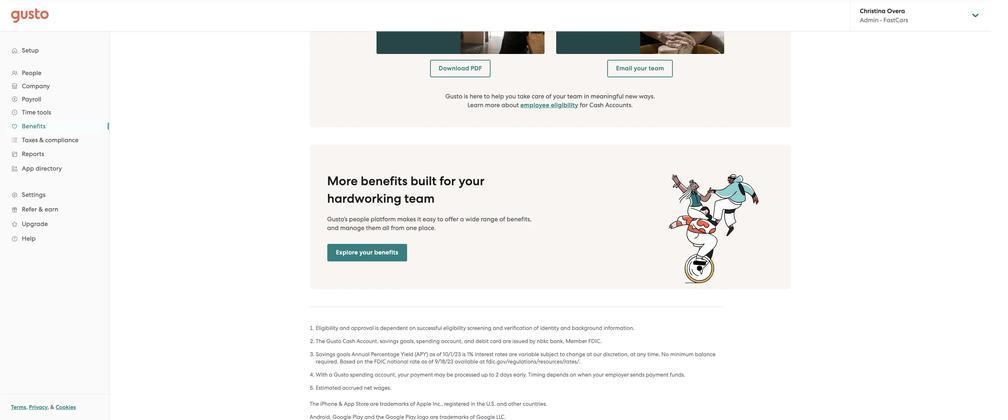 Task type: describe. For each thing, give the bounding box(es) containing it.
email your team
[[617, 64, 665, 72]]

care
[[532, 93, 545, 100]]

help
[[22, 235, 36, 242]]

benefits inside more benefits built for your hardworking team
[[361, 174, 408, 188]]

benefits inside the explore your benefits link
[[375, 249, 399, 256]]

0 horizontal spatial cash
[[343, 338, 355, 345]]

1 payment from the left
[[411, 372, 433, 378]]

taxes & compliance button
[[7, 134, 102, 147]]

2 horizontal spatial at
[[631, 351, 636, 358]]

taxes & compliance
[[22, 136, 79, 144]]

interest
[[475, 351, 494, 358]]

rate
[[410, 358, 420, 365]]

1 horizontal spatial as
[[430, 351, 436, 358]]

and left debit
[[465, 338, 475, 345]]

gusto navigation element
[[0, 31, 109, 258]]

screening
[[468, 325, 492, 331]]

range
[[481, 215, 498, 223]]

issued
[[513, 338, 529, 345]]

are inside % interest rates are variable subject to change at our discretion, at any time. no minimum balance required. based on the fdic national rate as of
[[509, 351, 518, 358]]

employer
[[606, 372, 629, 378]]

0 horizontal spatial spending
[[350, 372, 374, 378]]

app directory
[[22, 165, 62, 172]]

early.
[[514, 372, 527, 378]]

time tools
[[22, 109, 51, 116]]

(apy)
[[415, 351, 428, 358]]

verification
[[505, 325, 533, 331]]

& left cookies
[[50, 404, 54, 411]]

them
[[366, 224, 381, 232]]

unicycle image
[[669, 174, 759, 283]]

2 , from the left
[[47, 404, 49, 411]]

2 vertical spatial are
[[370, 401, 379, 407]]

gusto's people platform makes it easy to offer a wide range of benefits, and manage them all from one place.
[[327, 215, 532, 232]]

all
[[383, 224, 390, 232]]

bank,
[[551, 338, 565, 345]]

is inside gusto is here to help you take care of your team in meaningful new ways. learn more about
[[464, 93, 468, 100]]

settings link
[[7, 188, 102, 201]]

in for registered
[[471, 401, 476, 407]]

benefits,
[[507, 215, 532, 223]]

goals,
[[400, 338, 415, 345]]

depends
[[547, 372, 569, 378]]

2 payment from the left
[[646, 372, 669, 378]]

gusto's
[[327, 215, 348, 223]]

download
[[439, 64, 470, 72]]

based
[[340, 358, 356, 365]]

1 horizontal spatial on
[[410, 325, 416, 331]]

for inside more benefits built for your hardworking team
[[440, 174, 456, 188]]

balance
[[696, 351, 716, 358]]

0 horizontal spatial account,
[[375, 372, 397, 378]]

your inside gusto is here to help you take care of your team in meaningful new ways. learn more about
[[554, 93, 566, 100]]

place.
[[419, 224, 436, 232]]

wide
[[466, 215, 480, 223]]

•
[[881, 16, 883, 24]]

people
[[349, 215, 369, 223]]

people
[[22, 69, 41, 77]]

christina overa admin • fastcars
[[861, 7, 909, 24]]

variable
[[519, 351, 540, 358]]

1 vertical spatial app
[[344, 401, 355, 407]]

minimum
[[671, 351, 694, 358]]

9/18/23 available at fdic.gov/regulations/resources/rates/.
[[435, 358, 581, 365]]

sends
[[631, 372, 645, 378]]

the inside % interest rates are variable subject to change at our discretion, at any time. no minimum balance required. based on the fdic national rate as of
[[365, 358, 373, 365]]

when
[[578, 372, 592, 378]]

download pdf
[[439, 64, 482, 72]]

& left earn
[[39, 206, 43, 213]]

& inside dropdown button
[[39, 136, 44, 144]]

your inside more benefits built for your hardworking team
[[459, 174, 485, 188]]

eligibility and approval is dependent on successful eligibility screening and verification of identity and background information.
[[316, 325, 635, 331]]

0 vertical spatial eligibility
[[551, 101, 579, 109]]

makes
[[398, 215, 416, 223]]

upgrade link
[[7, 217, 102, 231]]

overa
[[888, 7, 906, 15]]

the for the gusto cash account, savings goals, spending account, and debit card are issued by nbkc bank, member fdic.
[[316, 338, 325, 345]]

cash inside employee eligibility for cash accounts.
[[590, 101, 604, 109]]

change
[[567, 351, 586, 358]]

and right u.s.
[[497, 401, 507, 407]]

0 vertical spatial account,
[[441, 338, 463, 345]]

estimated
[[316, 385, 341, 391]]

it
[[418, 215, 421, 223]]

1 horizontal spatial the
[[477, 401, 485, 407]]

fastcars
[[884, 16, 909, 24]]

gusto inside gusto is here to help you take care of your team in meaningful new ways. learn more about
[[446, 93, 463, 100]]

meaningful
[[591, 93, 624, 100]]

apple
[[417, 401, 432, 407]]

about
[[502, 101, 519, 109]]

countries.
[[523, 401, 548, 407]]

accounts.
[[606, 101, 634, 109]]

successful
[[417, 325, 442, 331]]

here
[[470, 93, 483, 100]]

people button
[[7, 66, 102, 80]]

national
[[388, 358, 409, 365]]

with
[[316, 372, 328, 378]]

wages.
[[374, 385, 392, 391]]

& right iphone on the bottom of the page
[[339, 401, 343, 407]]

a inside gusto's people platform makes it easy to offer a wide range of benefits, and manage them all from one place.
[[460, 215, 464, 223]]

up
[[482, 372, 488, 378]]

days
[[500, 372, 512, 378]]

team inside button
[[649, 64, 665, 72]]

of left apple
[[410, 401, 415, 407]]

of up 9/18/23
[[437, 351, 442, 358]]

identity
[[541, 325, 560, 331]]

gusto is here to help you take care of your team in meaningful new ways. learn more about
[[446, 93, 656, 109]]

to inside gusto is here to help you take care of your team in meaningful new ways. learn more about
[[484, 93, 490, 100]]

of inside gusto is here to help you take care of your team in meaningful new ways. learn more about
[[546, 93, 552, 100]]



Task type: vqa. For each thing, say whether or not it's contained in the screenshot.
more.
no



Task type: locate. For each thing, give the bounding box(es) containing it.
team inside more benefits built for your hardworking team
[[405, 191, 435, 206]]

2 vertical spatial team
[[405, 191, 435, 206]]

the
[[365, 358, 373, 365], [477, 401, 485, 407]]

eligibility right employee
[[551, 101, 579, 109]]

savings
[[380, 338, 399, 345]]

team up the ways.
[[649, 64, 665, 72]]

team inside gusto is here to help you take care of your team in meaningful new ways. learn more about
[[568, 93, 583, 100]]

at left our
[[587, 351, 592, 358]]

% interest rates are variable subject to change at our discretion, at any time. no minimum balance required. based on the fdic national rate as of
[[316, 351, 716, 365]]

privacy
[[29, 404, 47, 411]]

1 vertical spatial as
[[422, 358, 427, 365]]

eligibility
[[551, 101, 579, 109], [444, 325, 466, 331]]

and up card
[[493, 325, 503, 331]]

9/18/23
[[435, 358, 454, 365]]

%
[[469, 351, 474, 358]]

team down the built
[[405, 191, 435, 206]]

of left identity
[[534, 325, 539, 331]]

payroll button
[[7, 93, 102, 106]]

0 horizontal spatial payment
[[411, 372, 433, 378]]

earn
[[45, 206, 58, 213]]

payment right sends
[[646, 372, 669, 378]]

payment down rate
[[411, 372, 433, 378]]

0 horizontal spatial app
[[22, 165, 34, 172]]

the for the iphone & app store are trademarks of apple inc., registered in the u.s. and other countries.
[[310, 401, 319, 407]]

1 horizontal spatial eligibility
[[551, 101, 579, 109]]

1 vertical spatial in
[[471, 401, 476, 407]]

new
[[626, 93, 638, 100]]

benefits link
[[7, 120, 102, 133]]

0 horizontal spatial as
[[422, 358, 427, 365]]

as right (apy)
[[430, 351, 436, 358]]

gusto
[[446, 93, 463, 100], [327, 338, 342, 345], [334, 372, 349, 378]]

cash
[[590, 101, 604, 109], [343, 338, 355, 345]]

card
[[490, 338, 502, 345]]

account, up "10/1/23"
[[441, 338, 463, 345]]

payroll
[[22, 96, 41, 103]]

employee
[[521, 101, 550, 109]]

to left 2
[[490, 372, 495, 378]]

benefits
[[361, 174, 408, 188], [375, 249, 399, 256]]

timing
[[529, 372, 546, 378]]

christina
[[861, 7, 886, 15]]

of
[[546, 93, 552, 100], [500, 215, 506, 223], [534, 325, 539, 331], [437, 351, 442, 358], [429, 358, 434, 365], [410, 401, 415, 407]]

1 horizontal spatial at
[[587, 351, 592, 358]]

0 vertical spatial is
[[464, 93, 468, 100]]

0 horizontal spatial team
[[405, 191, 435, 206]]

terms , privacy , & cookies
[[11, 404, 76, 411]]

benefits down all
[[375, 249, 399, 256]]

0 vertical spatial for
[[580, 101, 588, 109]]

0 horizontal spatial at
[[480, 358, 485, 365]]

on left the when
[[570, 372, 577, 378]]

savings goals annual percentage yield (apy) as of 10/1/23 is 1
[[316, 351, 469, 358]]

email
[[617, 64, 633, 72]]

inc.,
[[433, 401, 443, 407]]

as down (apy)
[[422, 358, 427, 365]]

dependent
[[380, 325, 408, 331]]

fdic.gov/regulations/resources/rates/.
[[487, 358, 581, 365]]

privacy link
[[29, 404, 47, 411]]

store
[[356, 401, 369, 407]]

email your team button
[[608, 60, 673, 77]]

be
[[447, 372, 454, 378]]

0 horizontal spatial ,
[[26, 404, 28, 411]]

0 vertical spatial are
[[503, 338, 511, 345]]

is left here
[[464, 93, 468, 100]]

information.
[[604, 325, 635, 331]]

0 horizontal spatial on
[[357, 358, 364, 365]]

at down interest
[[480, 358, 485, 365]]

1 horizontal spatial a
[[460, 215, 464, 223]]

gusto down eligibility
[[327, 338, 342, 345]]

explore your benefits
[[336, 249, 399, 256]]

a right offer
[[460, 215, 464, 223]]

fdic
[[374, 358, 386, 365]]

and
[[327, 224, 339, 232], [340, 325, 350, 331], [493, 325, 503, 331], [561, 325, 571, 331], [465, 338, 475, 345], [497, 401, 507, 407]]

1 vertical spatial on
[[357, 358, 364, 365]]

gusto down based
[[334, 372, 349, 378]]

a
[[460, 215, 464, 223], [329, 372, 333, 378]]

and up the "bank,"
[[561, 325, 571, 331]]

member
[[566, 338, 588, 345]]

1 , from the left
[[26, 404, 28, 411]]

1 vertical spatial the
[[477, 401, 485, 407]]

1 vertical spatial cash
[[343, 338, 355, 345]]

and right eligibility
[[340, 325, 350, 331]]

of inside % interest rates are variable subject to change at our discretion, at any time. no minimum balance required. based on the fdic national rate as of
[[429, 358, 434, 365]]

0 vertical spatial app
[[22, 165, 34, 172]]

on up the goals,
[[410, 325, 416, 331]]

0 vertical spatial gusto
[[446, 93, 463, 100]]

reports link
[[7, 147, 102, 161]]

in for team
[[584, 93, 590, 100]]

from
[[391, 224, 405, 232]]

0 horizontal spatial for
[[440, 174, 456, 188]]

more benefits built for your hardworking team
[[327, 174, 485, 206]]

list
[[0, 66, 109, 246]]

of inside gusto's people platform makes it easy to offer a wide range of benefits, and manage them all from one place.
[[500, 215, 506, 223]]

0 vertical spatial benefits
[[361, 174, 408, 188]]

1 horizontal spatial payment
[[646, 372, 669, 378]]

for right the built
[[440, 174, 456, 188]]

1 vertical spatial a
[[329, 372, 333, 378]]

app left 'store'
[[344, 401, 355, 407]]

1 horizontal spatial team
[[568, 93, 583, 100]]

company
[[22, 82, 50, 90]]

in
[[584, 93, 590, 100], [471, 401, 476, 407]]

pdf
[[471, 64, 482, 72]]

, left the privacy link
[[26, 404, 28, 411]]

payment
[[411, 372, 433, 378], [646, 372, 669, 378]]

cash down meaningful
[[590, 101, 604, 109]]

1 vertical spatial team
[[568, 93, 583, 100]]

a right with
[[329, 372, 333, 378]]

spending down successful
[[417, 338, 440, 345]]

0 vertical spatial a
[[460, 215, 464, 223]]

1 horizontal spatial in
[[584, 93, 590, 100]]

1 vertical spatial is
[[375, 325, 379, 331]]

for right employee eligibility link
[[580, 101, 588, 109]]

gusto left here
[[446, 93, 463, 100]]

nbkc
[[537, 338, 549, 345]]

0 vertical spatial spending
[[417, 338, 440, 345]]

the left u.s.
[[477, 401, 485, 407]]

for inside employee eligibility for cash accounts.
[[580, 101, 588, 109]]

available
[[455, 358, 478, 365]]

u.s.
[[487, 401, 496, 407]]

is left the 1
[[463, 351, 466, 358]]

account,
[[441, 338, 463, 345], [375, 372, 397, 378]]

1 horizontal spatial account,
[[441, 338, 463, 345]]

& right taxes
[[39, 136, 44, 144]]

approval
[[351, 325, 374, 331]]

benefits
[[22, 123, 46, 130]]

1 vertical spatial account,
[[375, 372, 397, 378]]

team up employee eligibility for cash accounts.
[[568, 93, 583, 100]]

tools
[[37, 109, 51, 116]]

time tools button
[[7, 106, 102, 119]]

no
[[662, 351, 669, 358]]

time.
[[648, 351, 661, 358]]

list containing people
[[0, 66, 109, 246]]

as inside % interest rates are variable subject to change at our discretion, at any time. no minimum balance required. based on the fdic national rate as of
[[422, 358, 427, 365]]

ways.
[[639, 93, 656, 100]]

taxes
[[22, 136, 38, 144]]

0 vertical spatial team
[[649, 64, 665, 72]]

0 vertical spatial the
[[365, 358, 373, 365]]

in inside gusto is here to help you take care of your team in meaningful new ways. learn more about
[[584, 93, 590, 100]]

help
[[492, 93, 504, 100]]

of left 9/18/23
[[429, 358, 434, 365]]

explore your benefits link
[[327, 244, 407, 261]]

in up employee eligibility for cash accounts.
[[584, 93, 590, 100]]

of right range
[[500, 215, 506, 223]]

is right approval
[[375, 325, 379, 331]]

the left iphone on the bottom of the page
[[310, 401, 319, 407]]

1 horizontal spatial spending
[[417, 338, 440, 345]]

1 vertical spatial the
[[310, 401, 319, 407]]

built
[[411, 174, 437, 188]]

1 horizontal spatial app
[[344, 401, 355, 407]]

0 vertical spatial cash
[[590, 101, 604, 109]]

terms link
[[11, 404, 26, 411]]

benefits up hardworking
[[361, 174, 408, 188]]

0 vertical spatial the
[[316, 338, 325, 345]]

trademarks
[[380, 401, 409, 407]]

at left any
[[631, 351, 636, 358]]

0 horizontal spatial in
[[471, 401, 476, 407]]

1 vertical spatial spending
[[350, 372, 374, 378]]

2 vertical spatial on
[[570, 372, 577, 378]]

required.
[[316, 358, 339, 365]]

the down the annual
[[365, 358, 373, 365]]

0 horizontal spatial the
[[365, 358, 373, 365]]

cash up goals
[[343, 338, 355, 345]]

spending up net
[[350, 372, 374, 378]]

account, up wages.
[[375, 372, 397, 378]]

to right subject
[[560, 351, 565, 358]]

goals
[[337, 351, 351, 358]]

your inside button
[[634, 64, 648, 72]]

are up 9/18/23 available at fdic.gov/regulations/resources/rates/.
[[509, 351, 518, 358]]

by
[[530, 338, 536, 345]]

1 horizontal spatial cash
[[590, 101, 604, 109]]

app inside app directory link
[[22, 165, 34, 172]]

on inside % interest rates are variable subject to change at our discretion, at any time. no minimum balance required. based on the fdic national rate as of
[[357, 358, 364, 365]]

to up more
[[484, 93, 490, 100]]

admin
[[861, 16, 879, 24]]

your
[[634, 64, 648, 72], [554, 93, 566, 100], [459, 174, 485, 188], [360, 249, 373, 256], [398, 372, 409, 378], [593, 372, 604, 378]]

debit
[[476, 338, 489, 345]]

making the most of your financial benefits image
[[556, 0, 725, 54]]

refer & earn link
[[7, 203, 102, 216]]

upgrade
[[22, 220, 48, 228]]

eligibility up the gusto cash account, savings goals, spending account, and debit card are issued by nbkc bank, member fdic.
[[444, 325, 466, 331]]

1 vertical spatial benefits
[[375, 249, 399, 256]]

one
[[406, 224, 417, 232]]

the gusto cash account, savings goals, spending account, and debit card are issued by nbkc bank, member fdic.
[[316, 338, 602, 345]]

2 horizontal spatial on
[[570, 372, 577, 378]]

2 vertical spatial gusto
[[334, 372, 349, 378]]

the up savings on the bottom left
[[316, 338, 325, 345]]

processed
[[455, 372, 480, 378]]

0 vertical spatial as
[[430, 351, 436, 358]]

manage
[[340, 224, 365, 232]]

10/1/23
[[443, 351, 461, 358]]

offering financial benefits to your team image
[[377, 0, 545, 54]]

0 vertical spatial in
[[584, 93, 590, 100]]

, left cookies
[[47, 404, 49, 411]]

in right 'registered' at the bottom
[[471, 401, 476, 407]]

2 vertical spatial is
[[463, 351, 466, 358]]

subject
[[541, 351, 559, 358]]

1 horizontal spatial for
[[580, 101, 588, 109]]

are right 'store'
[[370, 401, 379, 407]]

,
[[26, 404, 28, 411], [47, 404, 49, 411]]

app down reports
[[22, 165, 34, 172]]

iphone
[[320, 401, 338, 407]]

1 vertical spatial are
[[509, 351, 518, 358]]

on down the annual
[[357, 358, 364, 365]]

more
[[485, 101, 500, 109]]

to right the easy
[[438, 215, 444, 223]]

are right card
[[503, 338, 511, 345]]

help link
[[7, 232, 102, 245]]

account,
[[357, 338, 379, 345]]

2 horizontal spatial team
[[649, 64, 665, 72]]

1 vertical spatial for
[[440, 174, 456, 188]]

1 horizontal spatial ,
[[47, 404, 49, 411]]

0 vertical spatial on
[[410, 325, 416, 331]]

registered
[[444, 401, 470, 407]]

employee eligibility for cash accounts.
[[521, 101, 634, 109]]

1
[[468, 351, 469, 358]]

home image
[[11, 8, 49, 23]]

and inside gusto's people platform makes it easy to offer a wide range of benefits, and manage them all from one place.
[[327, 224, 339, 232]]

0 horizontal spatial a
[[329, 372, 333, 378]]

compliance
[[45, 136, 79, 144]]

0 horizontal spatial eligibility
[[444, 325, 466, 331]]

to inside % interest rates are variable subject to change at our discretion, at any time. no minimum balance required. based on the fdic national rate as of
[[560, 351, 565, 358]]

1 vertical spatial eligibility
[[444, 325, 466, 331]]

1 vertical spatial gusto
[[327, 338, 342, 345]]

to inside gusto's people platform makes it easy to offer a wide range of benefits, and manage them all from one place.
[[438, 215, 444, 223]]

and down the gusto's
[[327, 224, 339, 232]]

of up employee eligibility link
[[546, 93, 552, 100]]



